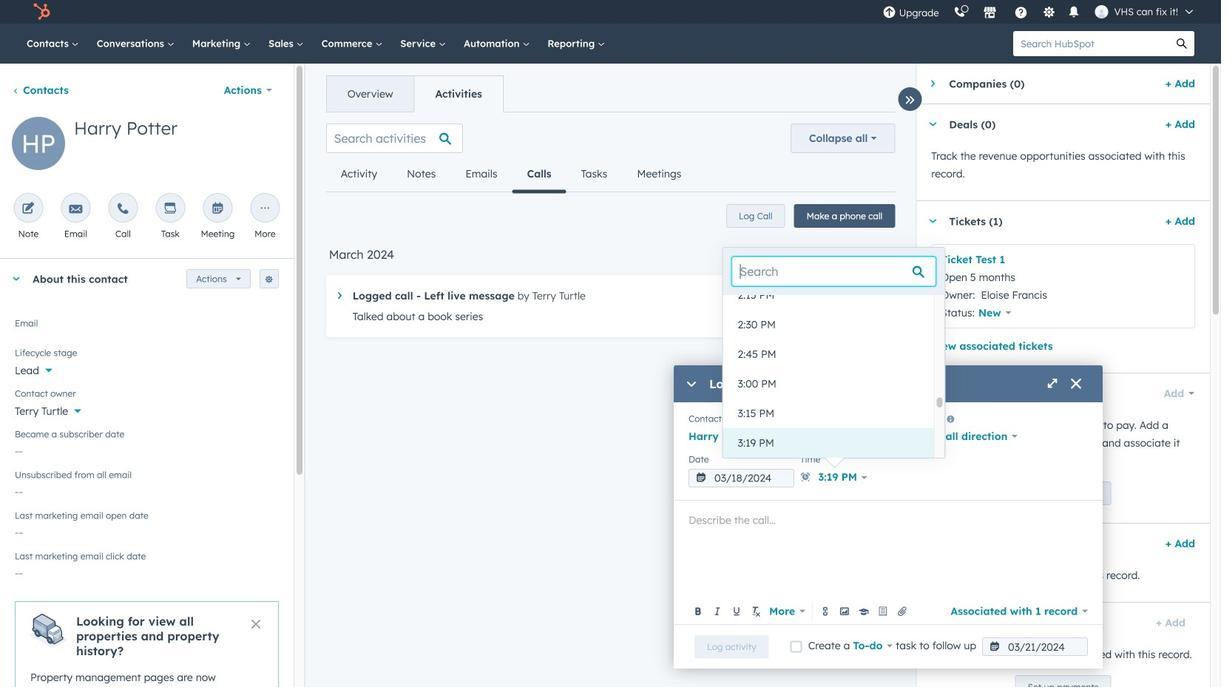 Task type: describe. For each thing, give the bounding box(es) containing it.
close dialog image
[[1071, 379, 1082, 391]]

2 vertical spatial caret image
[[929, 621, 938, 625]]

MM/DD/YYYY text field
[[689, 469, 795, 487]]

1 -- text field from the top
[[15, 437, 279, 461]]

note image
[[22, 203, 35, 216]]

Search HubSpot search field
[[1014, 31, 1170, 56]]

4 -- text field from the top
[[15, 559, 279, 583]]

task image
[[164, 203, 177, 216]]

call image
[[116, 203, 130, 216]]

2 -- text field from the top
[[15, 478, 279, 502]]

meeting image
[[211, 203, 224, 216]]

email image
[[69, 203, 82, 216]]

Search activities search field
[[326, 124, 463, 153]]

more image
[[258, 203, 272, 216]]

Search search field
[[732, 257, 936, 286]]



Task type: locate. For each thing, give the bounding box(es) containing it.
manage card settings image
[[265, 276, 274, 284]]

feed
[[314, 112, 907, 355]]

marketplaces image
[[984, 7, 997, 20]]

caret image
[[12, 277, 21, 281], [929, 392, 938, 395], [929, 621, 938, 625]]

0 vertical spatial caret image
[[12, 277, 21, 281]]

alert
[[15, 601, 279, 687]]

-- text field
[[15, 437, 279, 461], [15, 478, 279, 502], [15, 519, 279, 542], [15, 559, 279, 583]]

expand dialog image
[[1047, 379, 1059, 391]]

close image
[[251, 620, 260, 629]]

menu
[[876, 0, 1204, 24]]

grid grid
[[723, 280, 945, 458]]

minimize dialog image
[[686, 379, 698, 391]]

navigation
[[326, 75, 504, 112]]

tab list
[[326, 156, 696, 193]]

3 -- text field from the top
[[15, 519, 279, 542]]

caret image
[[931, 79, 935, 88], [929, 122, 938, 126], [929, 219, 938, 223], [338, 292, 342, 299]]

MM/DD/YYYY text field
[[983, 638, 1088, 656]]

1 vertical spatial caret image
[[929, 392, 938, 395]]

terry turtle image
[[1095, 5, 1109, 18]]



Task type: vqa. For each thing, say whether or not it's contained in the screenshot.
in
no



